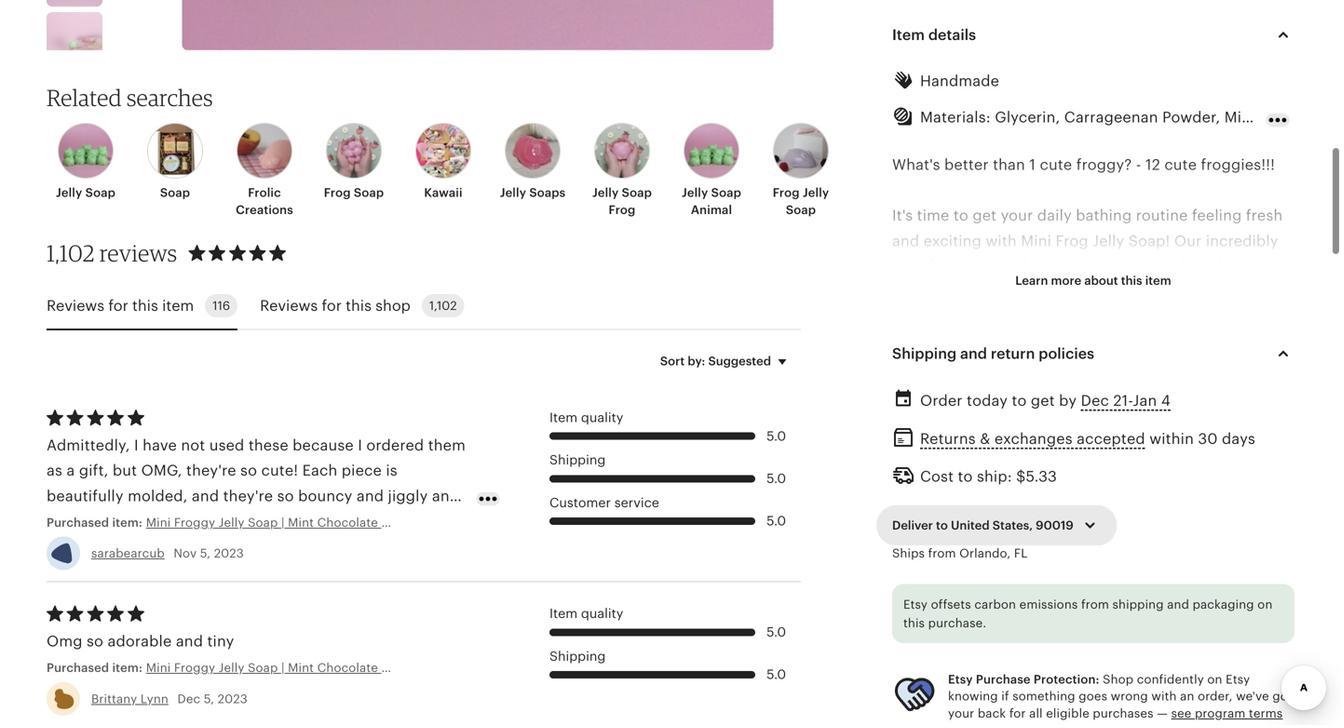 Task type: describe. For each thing, give the bounding box(es) containing it.
all
[[1030, 707, 1043, 721]]

to right cost
[[958, 469, 973, 485]]

incredibly
[[1207, 233, 1279, 250]]

item quality for sarabearcub nov 5, 2023
[[550, 411, 624, 426]]

and
[[1203, 309, 1232, 326]]

jelly soap
[[56, 186, 116, 200]]

-
[[1137, 157, 1142, 174]]

mini froggy jelly soap mint chocolate scent vegan jelly image 9 image
[[47, 12, 103, 68]]

scented
[[997, 385, 1056, 402]]

0 vertical spatial from
[[929, 547, 957, 561]]

in
[[1119, 283, 1133, 300]]

1 powder from the top
[[991, 562, 1045, 579]]

0 vertical spatial ingredients:
[[923, 512, 1010, 528]]

deliver to united states, 90019 button
[[879, 506, 1116, 546]]

being
[[965, 309, 1006, 326]]

silky
[[1252, 334, 1284, 351]]

order,
[[1198, 690, 1233, 704]]

an inside it's time to get your daily bathing routine feeling fresh and exciting with mini frog jelly soap! our incredibly cute froggy provides an amazing mint chocolate scent that'll make you feel like you're in a sweet cloud of joy – while still being super gentle on your skin. and thanks to our special formula, it'll leave your skin feeling silky smooth and hydrated! so why wait? get ready to hop into a fun and scented experience with our mini frog jelly soap!
[[1049, 258, 1066, 275]]

phenoxyethanol,
[[893, 664, 1013, 680]]

shipping inside dropdown button
[[893, 346, 957, 362]]

something
[[1013, 690, 1076, 704]]

learn more about this item button
[[1002, 264, 1186, 298]]

1 vertical spatial feeling
[[1198, 334, 1248, 351]]

days
[[1223, 431, 1256, 448]]

thanks
[[1236, 309, 1284, 326]]

0 horizontal spatial dec
[[178, 693, 201, 707]]

carbon
[[975, 598, 1017, 612]]

0 vertical spatial 2023
[[214, 547, 244, 561]]

shop
[[376, 298, 411, 314]]

90019
[[1036, 519, 1074, 533]]

0 vertical spatial glycerin,
[[995, 109, 1061, 126]]

pentetate,
[[1116, 664, 1190, 680]]

tiny
[[207, 634, 234, 650]]

2 powder from the top
[[991, 638, 1045, 655]]

froggies!!!
[[1202, 157, 1276, 174]]

sort
[[661, 355, 685, 369]]

titanium
[[977, 689, 1040, 706]]

emissions
[[1020, 598, 1079, 612]]

exciting
[[924, 233, 982, 250]]

1 horizontal spatial dec
[[1082, 393, 1110, 409]]

frog inside jelly soap frog
[[609, 203, 636, 217]]

related
[[47, 84, 122, 111]]

0 vertical spatial our
[[912, 334, 936, 351]]

1 horizontal spatial a
[[1137, 283, 1145, 300]]

feel
[[1011, 283, 1038, 300]]

skin.
[[1165, 309, 1199, 326]]

if
[[1002, 690, 1010, 704]]

why
[[1080, 360, 1109, 376]]

etsy offsets carbon emissions from shipping and packaging on this purchase.
[[904, 598, 1273, 631]]

froggy
[[929, 258, 977, 275]]

reviews for reviews for this item
[[47, 298, 105, 314]]

key
[[893, 512, 919, 528]]

1 vertical spatial soap!
[[929, 410, 970, 427]]

frolic
[[248, 186, 281, 200]]

an inside shop confidently on etsy knowing if something goes wrong with an order, we've got your back for all eligible purchases —
[[1181, 690, 1195, 704]]

amazing
[[1070, 258, 1131, 275]]

pentasodium
[[1017, 664, 1112, 680]]

key ingredients:
[[893, 512, 1010, 528]]

wrong
[[1111, 690, 1149, 704]]

fl
[[1015, 547, 1028, 561]]

4 5.0 from the top
[[767, 625, 787, 640]]

soap for jelly soap frog
[[622, 186, 652, 200]]

item inside dropdown button
[[893, 26, 925, 43]]

1 (seaweed from the top
[[1049, 562, 1121, 579]]

smooth
[[893, 360, 948, 376]]

shipping
[[1113, 598, 1165, 612]]

what's
[[893, 157, 941, 174]]

sort by: suggested button
[[647, 342, 808, 381]]

to up exciting
[[954, 207, 969, 224]]

item: for sarabearcub
[[112, 516, 143, 530]]

purchases
[[1093, 707, 1154, 721]]

better
[[945, 157, 989, 174]]

orlando,
[[960, 547, 1011, 561]]

0 vertical spatial with
[[986, 233, 1017, 250]]

frog inside frog soap link
[[324, 186, 351, 200]]

jelly inside the frog jelly soap
[[803, 186, 830, 200]]

about
[[1085, 274, 1119, 288]]

item for brittany lynn dec 5, 2023
[[550, 607, 578, 622]]

0 vertical spatial soap!
[[1129, 233, 1171, 250]]

purchased item: for brittany lynn
[[47, 662, 146, 676]]

purchase
[[976, 673, 1031, 687]]

and inside etsy offsets carbon emissions from shipping and packaging on this purchase.
[[1168, 598, 1190, 612]]

frog down the daily
[[1056, 233, 1089, 250]]

derived)
[[1125, 562, 1186, 579]]

confidently
[[1138, 673, 1205, 687]]

materials: glycerin, carrageenan powder, mint chocolate f
[[921, 109, 1342, 126]]

knowing
[[949, 690, 999, 704]]

reviews for reviews for this shop
[[260, 298, 318, 314]]

frolic creations link
[[226, 123, 304, 219]]

cute inside it's time to get your daily bathing routine feeling fresh and exciting with mini frog jelly soap! our incredibly cute froggy provides an amazing mint chocolate scent that'll make you feel like you're in a sweet cloud of joy – while still being super gentle on your skin. and thanks to our special formula, it'll leave your skin feeling silky smooth and hydrated! so why wait? get ready to hop into a fun and scented experience with our mini frog jelly soap!
[[893, 258, 925, 275]]

ready
[[1186, 360, 1227, 376]]

than
[[993, 157, 1026, 174]]

scent:
[[893, 461, 940, 478]]

reviews for this item
[[47, 298, 194, 314]]

mint
[[1136, 258, 1168, 275]]

soap for jelly soap animal
[[712, 186, 742, 200]]

ship:
[[978, 469, 1013, 485]]

0 vertical spatial carrageenan
[[1065, 109, 1159, 126]]

so
[[87, 634, 104, 650]]

2 horizontal spatial cute
[[1165, 157, 1198, 174]]

into
[[893, 385, 921, 402]]

fun
[[938, 385, 962, 402]]

and right fun
[[966, 385, 993, 402]]

0 vertical spatial feeling
[[1193, 207, 1243, 224]]

customer service
[[550, 496, 660, 510]]

dioxide,
[[1044, 689, 1103, 706]]

shop confidently on etsy knowing if something goes wrong with an order, we've got your back for all eligible purchases —
[[949, 673, 1293, 721]]

to inside deliver to united states, 90019 'dropdown button'
[[937, 519, 949, 533]]

still
[[935, 309, 961, 326]]

1 horizontal spatial cute
[[1040, 157, 1073, 174]]

2 5.0 from the top
[[767, 472, 787, 486]]

got
[[1273, 690, 1293, 704]]

animal
[[691, 203, 733, 217]]

1 vertical spatial with
[[1145, 385, 1176, 402]]

item quality for brittany lynn dec 5, 2023
[[550, 607, 624, 622]]

–
[[1286, 283, 1294, 300]]

order
[[921, 393, 963, 409]]

daily
[[1038, 207, 1072, 224]]

shipping for brittany lynn dec 5, 2023
[[550, 649, 606, 664]]

from inside etsy offsets carbon emissions from shipping and packaging on this purchase.
[[1082, 598, 1110, 612]]

0 horizontal spatial item
[[162, 298, 194, 314]]

special
[[940, 334, 992, 351]]

jelly inside jelly soap frog
[[593, 186, 619, 200]]

your up wait? in the right of the page
[[1128, 334, 1161, 351]]

your left the daily
[[1001, 207, 1034, 224]]

this inside etsy offsets carbon emissions from shipping and packaging on this purchase.
[[904, 617, 925, 631]]

and left 'tiny'
[[176, 634, 203, 650]]

returns & exchanges accepted within 30 days
[[921, 431, 1256, 448]]

reviews for this shop
[[260, 298, 411, 314]]

brittany lynn dec 5, 2023
[[91, 693, 248, 707]]

etsy purchase protection:
[[949, 673, 1100, 687]]

soap for jelly soap
[[85, 186, 116, 200]]



Task type: locate. For each thing, give the bounding box(es) containing it.
eligible
[[1047, 707, 1090, 721]]

froggy?
[[1077, 157, 1133, 174]]

sarabearcub nov 5, 2023
[[91, 547, 244, 561]]

soap up 1,102 reviews
[[85, 186, 116, 200]]

our
[[1175, 233, 1203, 250]]

chocolate
[[1261, 109, 1336, 126], [988, 461, 1063, 478]]

frog jelly soap
[[773, 186, 830, 217]]

this left shop
[[346, 298, 372, 314]]

oil,
[[1184, 689, 1210, 706]]

1 vertical spatial ingredients:
[[893, 613, 980, 630]]

and down being
[[961, 346, 988, 362]]

2 (seaweed from the top
[[1049, 638, 1121, 655]]

ingredients:
[[923, 512, 1010, 528], [893, 613, 980, 630]]

&
[[981, 431, 991, 448]]

1 vertical spatial quality
[[581, 607, 624, 622]]

2 purchased from the top
[[47, 662, 109, 676]]

and up laureth
[[1168, 598, 1190, 612]]

1 vertical spatial item:
[[112, 662, 143, 676]]

purchased item: up sarabearcub link
[[47, 516, 146, 530]]

1 quality from the top
[[581, 411, 624, 426]]

deliver
[[893, 519, 934, 533]]

a
[[1137, 283, 1145, 300], [925, 385, 934, 402]]

this inside learn more about this item 'dropdown button'
[[1122, 274, 1143, 288]]

2 vertical spatial item
[[550, 607, 578, 622]]

cloud
[[1196, 283, 1237, 300]]

1 vertical spatial glycerin,
[[984, 613, 1050, 630]]

see program terms
[[1172, 707, 1284, 721]]

our right 4
[[1180, 385, 1204, 402]]

protection:
[[1034, 673, 1100, 687]]

etsy for etsy offsets carbon emissions from shipping and packaging on this purchase.
[[904, 598, 928, 612]]

for for shop
[[322, 298, 342, 314]]

quality for dec 5, 2023
[[581, 607, 624, 622]]

on up 'sulfate,'
[[1258, 598, 1273, 612]]

powder up etsy purchase protection:
[[991, 638, 1045, 655]]

purchased item: down so
[[47, 662, 146, 676]]

item
[[893, 26, 925, 43], [550, 411, 578, 426], [550, 607, 578, 622]]

a left fun
[[925, 385, 934, 402]]

your inside shop confidently on etsy knowing if something goes wrong with an order, we've got your back for all eligible purchases —
[[949, 707, 975, 721]]

2 item: from the top
[[112, 662, 143, 676]]

etsy for etsy purchase protection:
[[949, 673, 973, 687]]

0 horizontal spatial soap!
[[929, 410, 970, 427]]

on inside it's time to get your daily bathing routine feeling fresh and exciting with mini frog jelly soap! our incredibly cute froggy provides an amazing mint chocolate scent that'll make you feel like you're in a sweet cloud of joy – while still being super gentle on your skin. and thanks to our special formula, it'll leave your skin feeling silky smooth and hydrated! so why wait? get ready to hop into a fun and scented experience with our mini frog jelly soap!
[[1106, 309, 1125, 326]]

states,
[[993, 519, 1033, 533]]

soap for frog soap
[[354, 186, 384, 200]]

to
[[954, 207, 969, 224], [893, 334, 908, 351], [1231, 360, 1246, 376], [1012, 393, 1027, 409], [958, 469, 973, 485], [937, 519, 949, 533]]

1 horizontal spatial an
[[1181, 690, 1195, 704]]

item for sarabearcub nov 5, 2023
[[550, 411, 578, 426]]

mini down the ready
[[1209, 385, 1239, 402]]

1 horizontal spatial from
[[1082, 598, 1110, 612]]

1 vertical spatial on
[[1258, 598, 1273, 612]]

this
[[1122, 274, 1143, 288], [132, 298, 158, 314], [346, 298, 372, 314], [904, 617, 925, 631]]

1 item quality from the top
[[550, 411, 624, 426]]

1 vertical spatial (seaweed
[[1049, 638, 1121, 655]]

frog left animal
[[609, 203, 636, 217]]

carrageenan up phenoxyethanol,
[[893, 638, 987, 655]]

1,102 for 1,102 reviews
[[47, 240, 95, 267]]

your down knowing
[[949, 707, 975, 721]]

item left 116
[[162, 298, 194, 314]]

soap inside jelly soap frog
[[622, 186, 652, 200]]

0 horizontal spatial our
[[912, 334, 936, 351]]

item: down adorable
[[112, 662, 143, 676]]

frog
[[324, 186, 351, 200], [773, 186, 800, 200], [609, 203, 636, 217], [1056, 233, 1089, 250], [1243, 385, 1276, 402]]

adorable
[[108, 634, 172, 650]]

3 5.0 from the top
[[767, 514, 787, 529]]

1 vertical spatial from
[[1082, 598, 1110, 612]]

soap up reviews
[[160, 186, 190, 200]]

carrageenan powder (seaweed derived) glycerin ingredients: glycerin, aqua, sodium laureth sulfate, carrageenan powder (seaweed derived), phenoxyethanol, pentasodium pentetate, tetrasodium etidronate, titanium dioxide, fragrance oil, colorant.
[[893, 562, 1284, 706]]

this down the glycerin
[[904, 617, 925, 631]]

shipping and return policies
[[893, 346, 1095, 362]]

you
[[980, 283, 1007, 300]]

with
[[986, 233, 1017, 250], [1145, 385, 1176, 402], [1152, 690, 1178, 704]]

your down in
[[1129, 309, 1161, 326]]

0 horizontal spatial mini
[[1022, 233, 1052, 250]]

5 5.0 from the top
[[767, 668, 787, 683]]

tab list containing reviews for this item
[[47, 283, 801, 331]]

brittany
[[91, 693, 137, 707]]

1 horizontal spatial our
[[1180, 385, 1204, 402]]

soap! down order
[[929, 410, 970, 427]]

soap link
[[136, 123, 214, 202]]

ingredients: up ships from orlando, fl
[[923, 512, 1010, 528]]

etsy
[[904, 598, 928, 612], [949, 673, 973, 687], [1227, 673, 1251, 687]]

1 vertical spatial mini
[[1209, 385, 1239, 402]]

so
[[1057, 360, 1076, 376]]

item inside 'dropdown button'
[[1146, 274, 1172, 288]]

1 item: from the top
[[112, 516, 143, 530]]

0 vertical spatial purchased
[[47, 516, 109, 530]]

feeling down and
[[1198, 334, 1248, 351]]

deliver to united states, 90019
[[893, 519, 1074, 533]]

omg
[[47, 634, 83, 650]]

purchased down omg
[[47, 662, 109, 676]]

1 reviews from the left
[[47, 298, 105, 314]]

1 vertical spatial 5,
[[204, 693, 214, 707]]

1 vertical spatial item quality
[[550, 607, 624, 622]]

1 vertical spatial chocolate
[[988, 461, 1063, 478]]

1 horizontal spatial soap!
[[1129, 233, 1171, 250]]

for inside shop confidently on etsy knowing if something goes wrong with an order, we've got your back for all eligible purchases —
[[1010, 707, 1027, 721]]

powder down fl
[[991, 562, 1045, 579]]

etsy left the offsets
[[904, 598, 928, 612]]

like
[[1042, 283, 1067, 300]]

scent
[[1249, 258, 1289, 275]]

item: up sarabearcub link
[[112, 516, 143, 530]]

glycerin, down "carbon"
[[984, 613, 1050, 630]]

chocolate down returns & exchanges accepted button
[[988, 461, 1063, 478]]

from up aqua,
[[1082, 598, 1110, 612]]

1 vertical spatial 2023
[[218, 693, 248, 707]]

purchased item: for sarabearcub
[[47, 516, 146, 530]]

frog inside the frog jelly soap
[[773, 186, 800, 200]]

0 horizontal spatial for
[[108, 298, 128, 314]]

frog soap
[[324, 186, 384, 200]]

quality for nov 5, 2023
[[581, 411, 624, 426]]

2023 right nov
[[214, 547, 244, 561]]

2 purchased item: from the top
[[47, 662, 146, 676]]

etsy up colorant.
[[1227, 673, 1251, 687]]

and down special
[[952, 360, 979, 376]]

purchased for brittany lynn dec 5, 2023
[[47, 662, 109, 676]]

0 vertical spatial item:
[[112, 516, 143, 530]]

purchased up sarabearcub link
[[47, 516, 109, 530]]

1 horizontal spatial etsy
[[949, 673, 973, 687]]

it's time to get your daily bathing routine feeling fresh and exciting with mini frog jelly soap! our incredibly cute froggy provides an amazing mint chocolate scent that'll make you feel like you're in a sweet cloud of joy – while still being super gentle on your skin. and thanks to our special formula, it'll leave your skin feeling silky smooth and hydrated! so why wait? get ready to hop into a fun and scented experience with our mini frog jelly soap!
[[893, 207, 1294, 427]]

jelly soaps link
[[494, 123, 572, 202]]

1 purchased item: from the top
[[47, 516, 146, 530]]

soap! up the "mint"
[[1129, 233, 1171, 250]]

carrageenan down ships from orlando, fl
[[893, 562, 987, 579]]

chocolate left f in the top of the page
[[1261, 109, 1336, 126]]

from
[[929, 547, 957, 561], [1082, 598, 1110, 612]]

on up leave
[[1106, 309, 1125, 326]]

dec right lynn
[[178, 693, 201, 707]]

for left shop
[[322, 298, 342, 314]]

get for by
[[1031, 393, 1056, 409]]

—
[[1158, 707, 1169, 721]]

0 vertical spatial on
[[1106, 309, 1125, 326]]

soap up animal
[[712, 186, 742, 200]]

glycerin, inside carrageenan powder (seaweed derived) glycerin ingredients: glycerin, aqua, sodium laureth sulfate, carrageenan powder (seaweed derived), phenoxyethanol, pentasodium pentetate, tetrasodium etidronate, titanium dioxide, fragrance oil, colorant.
[[984, 613, 1050, 630]]

provides
[[981, 258, 1044, 275]]

etsy inside shop confidently on etsy knowing if something goes wrong with an order, we've got your back for all eligible purchases —
[[1227, 673, 1251, 687]]

jelly inside jelly soap animal
[[682, 186, 709, 200]]

powder
[[991, 562, 1045, 579], [991, 638, 1045, 655]]

0 vertical spatial item
[[893, 26, 925, 43]]

what's better than 1 cute froggy? - 12 cute froggies!!!
[[893, 157, 1276, 174]]

0 horizontal spatial get
[[973, 207, 997, 224]]

related searches region
[[24, 84, 865, 235]]

back
[[978, 707, 1007, 721]]

our up smooth
[[912, 334, 936, 351]]

0 vertical spatial (seaweed
[[1049, 562, 1121, 579]]

item: for brittany
[[112, 662, 143, 676]]

2023 down 'tiny'
[[218, 693, 248, 707]]

returns
[[921, 431, 976, 448]]

and inside shipping and return policies dropdown button
[[961, 346, 988, 362]]

(seaweed up etsy offsets carbon emissions from shipping and packaging on this purchase.
[[1049, 562, 1121, 579]]

soaps
[[530, 186, 566, 200]]

this down reviews
[[132, 298, 158, 314]]

wait?
[[1114, 360, 1151, 376]]

2 vertical spatial with
[[1152, 690, 1178, 704]]

purchased for sarabearcub nov 5, 2023
[[47, 516, 109, 530]]

21-
[[1114, 393, 1134, 409]]

1 vertical spatial item
[[162, 298, 194, 314]]

to left hop
[[1231, 360, 1246, 376]]

glycerin, up 1
[[995, 109, 1061, 126]]

cute right 1
[[1040, 157, 1073, 174]]

cost to ship: $ 5.33
[[921, 469, 1058, 485]]

mint
[[1225, 109, 1257, 126]]

that'll
[[893, 283, 933, 300]]

item:
[[112, 516, 143, 530], [112, 662, 143, 676]]

1 vertical spatial powder
[[991, 638, 1045, 655]]

program
[[1196, 707, 1246, 721]]

0 vertical spatial mini
[[1022, 233, 1052, 250]]

0 vertical spatial 1,102
[[47, 240, 95, 267]]

item right in
[[1146, 274, 1172, 288]]

1 horizontal spatial item
[[1146, 274, 1172, 288]]

2023
[[214, 547, 244, 561], [218, 693, 248, 707]]

feeling up incredibly
[[1193, 207, 1243, 224]]

1 vertical spatial dec
[[178, 693, 201, 707]]

soap right animal
[[786, 203, 816, 217]]

1 purchased from the top
[[47, 516, 109, 530]]

0 vertical spatial powder
[[991, 562, 1045, 579]]

116
[[213, 299, 230, 313]]

2 horizontal spatial etsy
[[1227, 673, 1251, 687]]

1 vertical spatial item
[[550, 411, 578, 426]]

get inside it's time to get your daily bathing routine feeling fresh and exciting with mini frog jelly soap! our incredibly cute froggy provides an amazing mint chocolate scent that'll make you feel like you're in a sweet cloud of joy – while still being super gentle on your skin. and thanks to our special formula, it'll leave your skin feeling silky smooth and hydrated! so why wait? get ready to hop into a fun and scented experience with our mini frog jelly soap!
[[973, 207, 997, 224]]

exchanges
[[995, 431, 1073, 448]]

kawaii
[[424, 186, 463, 200]]

1 vertical spatial 1,102
[[430, 299, 457, 313]]

within
[[1150, 431, 1195, 448]]

0 horizontal spatial from
[[929, 547, 957, 561]]

tab list
[[47, 283, 801, 331]]

joy
[[1260, 283, 1282, 300]]

0 horizontal spatial on
[[1106, 309, 1125, 326]]

1 vertical spatial purchased item:
[[47, 662, 146, 676]]

0 vertical spatial quality
[[581, 411, 624, 426]]

an up like
[[1049, 258, 1066, 275]]

cost
[[921, 469, 954, 485]]

searches
[[127, 84, 213, 111]]

0 horizontal spatial an
[[1049, 258, 1066, 275]]

0 vertical spatial a
[[1137, 283, 1145, 300]]

1 vertical spatial shipping
[[550, 453, 606, 468]]

and down it's
[[893, 233, 920, 250]]

2 reviews from the left
[[260, 298, 318, 314]]

30
[[1199, 431, 1219, 448]]

fresh
[[1247, 207, 1284, 224]]

0 vertical spatial purchased item:
[[47, 516, 146, 530]]

gentle
[[1056, 309, 1102, 326]]

colorant.
[[1214, 689, 1281, 706]]

1 vertical spatial an
[[1181, 690, 1195, 704]]

soap inside the frog jelly soap
[[786, 203, 816, 217]]

today
[[967, 393, 1008, 409]]

etsy up knowing
[[949, 673, 973, 687]]

etsy inside etsy offsets carbon emissions from shipping and packaging on this purchase.
[[904, 598, 928, 612]]

soap inside jelly soap animal
[[712, 186, 742, 200]]

hydrated!
[[983, 360, 1053, 376]]

1,102 down jelly soap
[[47, 240, 95, 267]]

nov
[[174, 547, 197, 561]]

1 horizontal spatial mini
[[1209, 385, 1239, 402]]

see program terms link
[[1172, 707, 1284, 721]]

1 vertical spatial a
[[925, 385, 934, 402]]

0 horizontal spatial reviews
[[47, 298, 105, 314]]

policies
[[1039, 346, 1095, 362]]

1,102 for 1,102
[[430, 299, 457, 313]]

2 vertical spatial carrageenan
[[893, 638, 987, 655]]

to left "united"
[[937, 519, 949, 533]]

details
[[929, 26, 977, 43]]

1 vertical spatial get
[[1031, 393, 1056, 409]]

mini down the daily
[[1022, 233, 1052, 250]]

frog jelly soap link
[[762, 123, 841, 219]]

0 horizontal spatial etsy
[[904, 598, 928, 612]]

from right ships
[[929, 547, 957, 561]]

2 horizontal spatial on
[[1258, 598, 1273, 612]]

an up see
[[1181, 690, 1195, 704]]

feeling
[[1193, 207, 1243, 224], [1198, 334, 1248, 351]]

reviews right 116
[[260, 298, 318, 314]]

this right about
[[1122, 274, 1143, 288]]

1 5.0 from the top
[[767, 429, 787, 444]]

2 vertical spatial shipping
[[550, 649, 606, 664]]

with down get
[[1145, 385, 1176, 402]]

5, right lynn
[[204, 693, 214, 707]]

carrageenan up froggy?
[[1065, 109, 1159, 126]]

leave
[[1086, 334, 1124, 351]]

1 vertical spatial our
[[1180, 385, 1204, 402]]

2 vertical spatial on
[[1208, 673, 1223, 687]]

0 vertical spatial 5,
[[200, 547, 211, 561]]

for for item
[[108, 298, 128, 314]]

suggested
[[709, 355, 772, 369]]

1,102
[[47, 240, 95, 267], [430, 299, 457, 313]]

on inside etsy offsets carbon emissions from shipping and packaging on this purchase.
[[1258, 598, 1273, 612]]

ships
[[893, 547, 925, 561]]

1 horizontal spatial get
[[1031, 393, 1056, 409]]

get up exciting
[[973, 207, 997, 224]]

item quality
[[550, 411, 624, 426], [550, 607, 624, 622]]

order today to get by dec 21-jan 4
[[921, 393, 1171, 409]]

ingredients: down the offsets
[[893, 613, 980, 630]]

2 item quality from the top
[[550, 607, 624, 622]]

with up provides
[[986, 233, 1017, 250]]

to down while
[[893, 334, 908, 351]]

dec right by
[[1082, 393, 1110, 409]]

frog right jelly soap animal
[[773, 186, 800, 200]]

cute up that'll
[[893, 258, 925, 275]]

a right in
[[1137, 283, 1145, 300]]

0 horizontal spatial chocolate
[[988, 461, 1063, 478]]

for left all
[[1010, 707, 1027, 721]]

0 vertical spatial item quality
[[550, 411, 624, 426]]

0 vertical spatial dec
[[1082, 393, 1110, 409]]

soap
[[85, 186, 116, 200], [160, 186, 190, 200], [354, 186, 384, 200], [622, 186, 652, 200], [712, 186, 742, 200], [786, 203, 816, 217]]

5, right nov
[[200, 547, 211, 561]]

0 horizontal spatial a
[[925, 385, 934, 402]]

for down 1,102 reviews
[[108, 298, 128, 314]]

0 vertical spatial item
[[1146, 274, 1172, 288]]

on up order,
[[1208, 673, 1223, 687]]

ships from orlando, fl
[[893, 547, 1028, 561]]

(seaweed down aqua,
[[1049, 638, 1121, 655]]

jan
[[1134, 393, 1158, 409]]

0 horizontal spatial 1,102
[[47, 240, 95, 267]]

soap left jelly soap animal
[[622, 186, 652, 200]]

1 horizontal spatial for
[[322, 298, 342, 314]]

frog right frolic
[[324, 186, 351, 200]]

with inside shop confidently on etsy knowing if something goes wrong with an order, we've got your back for all eligible purchases —
[[1152, 690, 1178, 704]]

experience
[[1060, 385, 1141, 402]]

on inside shop confidently on etsy knowing if something goes wrong with an order, we've got your back for all eligible purchases —
[[1208, 673, 1223, 687]]

we've
[[1237, 690, 1270, 704]]

shipping for sarabearcub nov 5, 2023
[[550, 453, 606, 468]]

0 vertical spatial an
[[1049, 258, 1066, 275]]

cute right 12
[[1165, 157, 1198, 174]]

1 vertical spatial purchased
[[47, 662, 109, 676]]

hop
[[1250, 360, 1278, 376]]

to right today
[[1012, 393, 1027, 409]]

with up —
[[1152, 690, 1178, 704]]

reviews down 1,102 reviews
[[47, 298, 105, 314]]

frog down hop
[[1243, 385, 1276, 402]]

2 quality from the top
[[581, 607, 624, 622]]

0 vertical spatial shipping
[[893, 346, 957, 362]]

1 vertical spatial carrageenan
[[893, 562, 987, 579]]

1 horizontal spatial chocolate
[[1261, 109, 1336, 126]]

soap left kawaii
[[354, 186, 384, 200]]

1 horizontal spatial reviews
[[260, 298, 318, 314]]

get left by
[[1031, 393, 1056, 409]]

1 horizontal spatial on
[[1208, 673, 1223, 687]]

time
[[918, 207, 950, 224]]

ingredients: inside carrageenan powder (seaweed derived) glycerin ingredients: glycerin, aqua, sodium laureth sulfate, carrageenan powder (seaweed derived), phenoxyethanol, pentasodium pentetate, tetrasodium etidronate, titanium dioxide, fragrance oil, colorant.
[[893, 613, 980, 630]]

1 horizontal spatial 1,102
[[430, 299, 457, 313]]

1,102 right shop
[[430, 299, 457, 313]]

get for your
[[973, 207, 997, 224]]

shipping and return policies button
[[876, 332, 1312, 376]]

make
[[937, 283, 976, 300]]

0 vertical spatial get
[[973, 207, 997, 224]]

0 vertical spatial chocolate
[[1261, 109, 1336, 126]]

sort by: suggested
[[661, 355, 772, 369]]

2 horizontal spatial for
[[1010, 707, 1027, 721]]

0 horizontal spatial cute
[[893, 258, 925, 275]]



Task type: vqa. For each thing, say whether or not it's contained in the screenshot.
the you
yes



